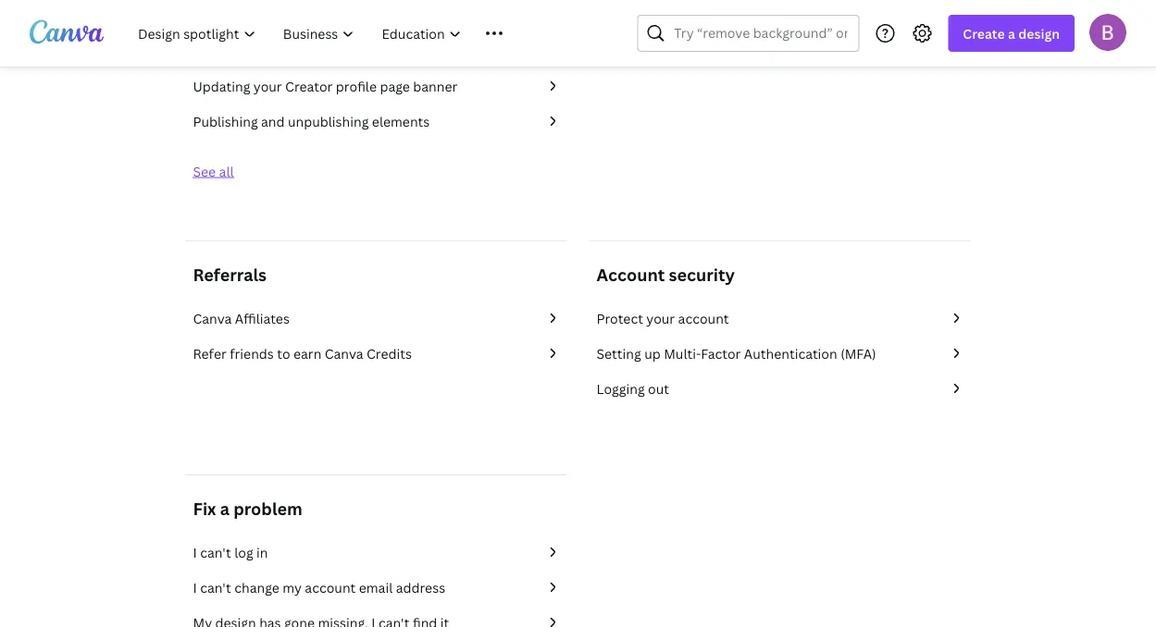 Task type: locate. For each thing, give the bounding box(es) containing it.
0 vertical spatial can't
[[200, 544, 231, 562]]

0 vertical spatial your
[[254, 77, 282, 95]]

1 i from the top
[[193, 544, 197, 562]]

page
[[380, 77, 410, 95]]

my
[[283, 579, 302, 597]]

1 vertical spatial a
[[220, 498, 230, 521]]

fix
[[193, 498, 216, 521]]

a right fix
[[220, 498, 230, 521]]

refer
[[193, 345, 227, 363]]

1 can't from the top
[[200, 544, 231, 562]]

account
[[679, 310, 729, 327], [305, 579, 356, 597]]

logging out
[[597, 380, 670, 398]]

a for design
[[1009, 25, 1016, 42]]

0 horizontal spatial your
[[254, 77, 282, 95]]

2 i from the top
[[193, 579, 197, 597]]

i
[[193, 544, 197, 562], [193, 579, 197, 597]]

can't for log
[[200, 544, 231, 562]]

1 vertical spatial i
[[193, 579, 197, 597]]

factor
[[701, 345, 741, 363]]

updating
[[193, 77, 250, 95]]

setting up multi-factor authentication (mfa)
[[597, 345, 877, 363]]

i down i can't log in on the bottom of the page
[[193, 579, 197, 597]]

account up factor
[[679, 310, 729, 327]]

refer friends to earn canva credits
[[193, 345, 412, 363]]

canva right earn
[[325, 345, 364, 363]]

i can't log in
[[193, 544, 268, 562]]

security
[[669, 263, 735, 286]]

1 vertical spatial your
[[647, 310, 675, 327]]

account right my
[[305, 579, 356, 597]]

a
[[1009, 25, 1016, 42], [220, 498, 230, 521]]

canva affiliates link
[[193, 308, 560, 329]]

Try "remove background" or "brand kit" search field
[[675, 16, 848, 51]]

elements
[[372, 113, 430, 130]]

see all
[[193, 163, 234, 180]]

refer friends to earn canva credits link
[[193, 344, 560, 364]]

0 horizontal spatial a
[[220, 498, 230, 521]]

canva up refer
[[193, 310, 232, 327]]

your
[[254, 77, 282, 95], [647, 310, 675, 327]]

can't down i can't log in on the bottom of the page
[[200, 579, 231, 597]]

0 horizontal spatial account
[[305, 579, 356, 597]]

1 vertical spatial canva
[[325, 345, 364, 363]]

a left design
[[1009, 25, 1016, 42]]

top level navigation element
[[126, 15, 593, 52], [126, 15, 593, 52]]

can't left log
[[200, 544, 231, 562]]

protect
[[597, 310, 644, 327]]

profile
[[336, 77, 377, 95]]

a inside create a design dropdown button
[[1009, 25, 1016, 42]]

i down fix
[[193, 544, 197, 562]]

0 horizontal spatial canva
[[193, 310, 232, 327]]

canva
[[193, 310, 232, 327], [325, 345, 364, 363]]

i for i can't log in
[[193, 544, 197, 562]]

0 vertical spatial a
[[1009, 25, 1016, 42]]

change
[[235, 579, 280, 597]]

1 horizontal spatial a
[[1009, 25, 1016, 42]]

your for updating
[[254, 77, 282, 95]]

1 horizontal spatial account
[[679, 310, 729, 327]]

in
[[257, 544, 268, 562]]

authentication
[[745, 345, 838, 363]]

1 vertical spatial can't
[[200, 579, 231, 597]]

account security
[[597, 263, 735, 286]]

earn
[[294, 345, 322, 363]]

1 horizontal spatial canva
[[325, 345, 364, 363]]

your inside 'link'
[[254, 77, 282, 95]]

setting up multi-factor authentication (mfa) link
[[597, 344, 964, 364]]

your for protect
[[647, 310, 675, 327]]

i can't change my account email address link
[[193, 578, 560, 598]]

updating your creator profile page banner link
[[193, 76, 560, 96]]

your up the 'and'
[[254, 77, 282, 95]]

your up up
[[647, 310, 675, 327]]

protect your account
[[597, 310, 729, 327]]

logging out link
[[597, 379, 964, 399]]

1 horizontal spatial your
[[647, 310, 675, 327]]

to
[[277, 345, 290, 363]]

friends
[[230, 345, 274, 363]]

design
[[1019, 25, 1060, 42]]

all
[[219, 163, 234, 180]]

0 vertical spatial i
[[193, 544, 197, 562]]

can't inside i can't change my account email address link
[[200, 579, 231, 597]]

i can't log in link
[[193, 543, 560, 563]]

2 can't from the top
[[200, 579, 231, 597]]

referrals
[[193, 263, 267, 286]]

can't inside i can't log in link
[[200, 544, 231, 562]]

can't
[[200, 544, 231, 562], [200, 579, 231, 597]]

multi-
[[664, 345, 701, 363]]

1 vertical spatial account
[[305, 579, 356, 597]]



Task type: vqa. For each thing, say whether or not it's contained in the screenshot.
'a' to the bottom
yes



Task type: describe. For each thing, give the bounding box(es) containing it.
updating your creator profile page banner
[[193, 77, 458, 95]]

bob builder image
[[1090, 14, 1127, 51]]

publishing and unpublishing elements link
[[193, 111, 560, 132]]

fix a problem
[[193, 498, 303, 521]]

and
[[261, 113, 285, 130]]

publishing and unpublishing elements
[[193, 113, 430, 130]]

(mfa)
[[841, 345, 877, 363]]

canva affiliates
[[193, 310, 290, 327]]

address
[[396, 579, 446, 597]]

account
[[597, 263, 665, 286]]

email
[[359, 579, 393, 597]]

unpublishing
[[288, 113, 369, 130]]

problem
[[234, 498, 303, 521]]

create a design
[[964, 25, 1060, 42]]

create
[[964, 25, 1006, 42]]

i for i can't change my account email address
[[193, 579, 197, 597]]

see
[[193, 163, 216, 180]]

0 vertical spatial canva
[[193, 310, 232, 327]]

up
[[645, 345, 661, 363]]

i can't change my account email address
[[193, 579, 446, 597]]

create a design button
[[949, 15, 1075, 52]]

creator
[[285, 77, 333, 95]]

logging
[[597, 380, 645, 398]]

0 vertical spatial account
[[679, 310, 729, 327]]

out
[[648, 380, 670, 398]]

can't for change
[[200, 579, 231, 597]]

see all button
[[193, 163, 234, 180]]

a for problem
[[220, 498, 230, 521]]

protect your account link
[[597, 308, 964, 329]]

affiliates
[[235, 310, 290, 327]]

credits
[[367, 345, 412, 363]]

setting
[[597, 345, 642, 363]]

banner
[[413, 77, 458, 95]]

publishing
[[193, 113, 258, 130]]

log
[[235, 544, 253, 562]]



